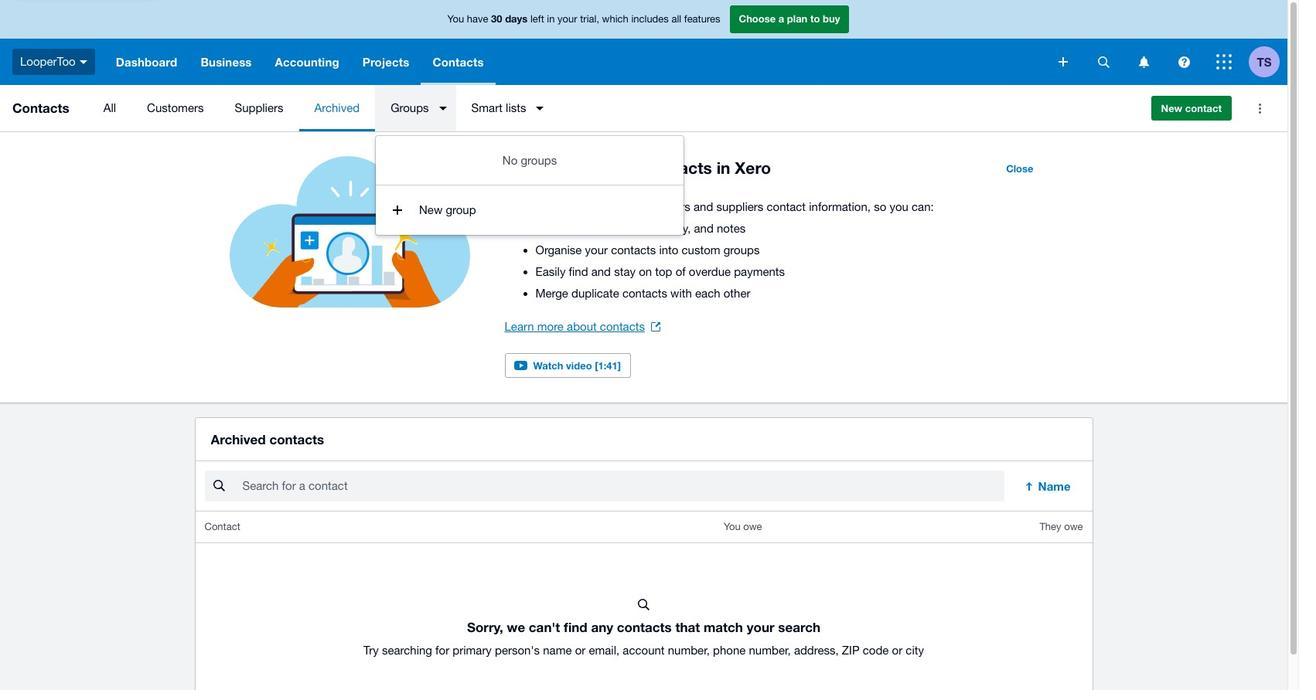 Task type: locate. For each thing, give the bounding box(es) containing it.
you inside contact list table element
[[724, 522, 741, 533]]

of right the top
[[676, 265, 686, 279]]

suppliers
[[717, 200, 764, 214]]

contact
[[205, 522, 240, 533]]

contact list table element
[[195, 512, 1093, 691]]

new inside button
[[1162, 102, 1183, 115]]

groups
[[521, 154, 557, 167], [724, 244, 760, 257]]

new group button
[[376, 195, 684, 226]]

or
[[575, 645, 586, 658], [893, 645, 903, 658]]

owe
[[744, 522, 763, 533], [1065, 522, 1084, 533]]

or right "name"
[[575, 645, 586, 658]]

contacts inside contact list table element
[[617, 620, 672, 636]]

contact
[[1186, 102, 1223, 115], [767, 200, 806, 214]]

1 horizontal spatial of
[[676, 265, 686, 279]]

1 owe from the left
[[744, 522, 763, 533]]

menu
[[88, 85, 1139, 132]]

you have 30 days left in your trial, which includes all features
[[448, 13, 721, 25]]

number, down "search"
[[749, 645, 791, 658]]

archived contacts
[[211, 432, 324, 448]]

new contact button
[[1152, 96, 1233, 121]]

new
[[1162, 102, 1183, 115], [419, 204, 443, 217]]

1 horizontal spatial or
[[893, 645, 903, 658]]

video
[[566, 360, 592, 372]]

menu containing all
[[88, 85, 1139, 132]]

0 vertical spatial find
[[569, 265, 589, 279]]

account
[[623, 645, 665, 658]]

contact down svg image
[[1186, 102, 1223, 115]]

contacts down have
[[433, 55, 484, 69]]

0 vertical spatial contacts
[[433, 55, 484, 69]]

accounting button
[[264, 39, 351, 85]]

number, down that
[[668, 645, 710, 658]]

groups menu item
[[375, 85, 456, 132]]

business
[[201, 55, 252, 69]]

svg image inside loopertoo popup button
[[79, 60, 87, 64]]

group
[[446, 204, 476, 217]]

1 horizontal spatial in
[[717, 159, 731, 178]]

can't
[[529, 620, 560, 636]]

30
[[491, 13, 503, 25]]

no
[[503, 154, 518, 167]]

view
[[536, 222, 560, 235]]

no groups
[[503, 154, 557, 167]]

code
[[863, 645, 889, 658]]

your inside contact list table element
[[747, 620, 775, 636]]

1 horizontal spatial owe
[[1065, 522, 1084, 533]]

overdue
[[689, 265, 731, 279]]

address,
[[795, 645, 839, 658]]

2 owe from the left
[[1065, 522, 1084, 533]]

0 horizontal spatial contact
[[767, 200, 806, 214]]

0 vertical spatial you
[[448, 13, 464, 25]]

1 horizontal spatial number,
[[749, 645, 791, 658]]

1 vertical spatial contacts
[[12, 100, 69, 116]]

for
[[436, 645, 450, 658]]

ts button
[[1250, 39, 1288, 85]]

1 vertical spatial new
[[419, 204, 443, 217]]

banner
[[0, 0, 1288, 85]]

in right left
[[547, 13, 555, 25]]

contacts button
[[421, 39, 496, 85]]

0 horizontal spatial archived
[[211, 432, 266, 448]]

dashboard link
[[104, 39, 189, 85]]

1 vertical spatial you
[[724, 522, 741, 533]]

0 vertical spatial archived
[[315, 101, 360, 115]]

1 vertical spatial archived
[[211, 432, 266, 448]]

your inside 'you have 30 days left in your trial, which includes all features'
[[558, 13, 578, 25]]

1 horizontal spatial groups
[[724, 244, 760, 257]]

groups button
[[375, 85, 456, 132]]

a
[[779, 13, 785, 25]]

1 horizontal spatial archived
[[315, 101, 360, 115]]

0 horizontal spatial new
[[419, 204, 443, 217]]

in inside 'you have 30 days left in your trial, which includes all features'
[[547, 13, 555, 25]]

sorry,
[[467, 620, 504, 636]]

top
[[656, 265, 673, 279]]

svg image
[[1098, 56, 1110, 68], [1139, 56, 1149, 68], [1179, 56, 1190, 68], [1059, 57, 1069, 67], [79, 60, 87, 64]]

choose
[[739, 13, 776, 25]]

most
[[581, 159, 620, 178]]

other
[[724, 287, 751, 300]]

watch video [1:41]
[[534, 360, 621, 372]]

1 vertical spatial find
[[564, 620, 588, 636]]

new for new contact
[[1162, 102, 1183, 115]]

0 horizontal spatial you
[[448, 13, 464, 25]]

new for new group
[[419, 204, 443, 217]]

make
[[505, 159, 548, 178]]

contacts
[[645, 159, 713, 178], [611, 244, 656, 257], [623, 287, 668, 300], [600, 320, 645, 333], [270, 432, 324, 448], [617, 620, 672, 636]]

new inside button
[[419, 204, 443, 217]]

0 vertical spatial in
[[547, 13, 555, 25]]

suppliers button
[[219, 85, 299, 132]]

searching
[[382, 645, 432, 658]]

plan
[[788, 13, 808, 25]]

about
[[567, 320, 597, 333]]

0 vertical spatial new
[[1162, 102, 1183, 115]]

contact right suppliers
[[767, 200, 806, 214]]

1 horizontal spatial you
[[724, 522, 741, 533]]

0 horizontal spatial groups
[[521, 154, 557, 167]]

days
[[505, 13, 528, 25]]

find
[[569, 265, 589, 279], [564, 620, 588, 636]]

0 vertical spatial contact
[[1186, 102, 1223, 115]]

choose a plan to buy
[[739, 13, 841, 25]]

archived inside button
[[315, 101, 360, 115]]

person's
[[495, 645, 540, 658]]

find up "duplicate"
[[569, 265, 589, 279]]

or left "city"
[[893, 645, 903, 658]]

1 vertical spatial in
[[717, 159, 731, 178]]

custom
[[682, 244, 721, 257]]

the
[[552, 159, 577, 178]]

smart lists
[[472, 101, 527, 115]]

2 number, from the left
[[749, 645, 791, 658]]

learn
[[505, 320, 534, 333]]

actions menu image
[[1245, 93, 1276, 124]]

close button
[[997, 156, 1043, 181]]

in
[[547, 13, 555, 25], [717, 159, 731, 178]]

you
[[890, 200, 909, 214]]

your left trial,
[[558, 13, 578, 25]]

find inside contact list table element
[[564, 620, 588, 636]]

1 number, from the left
[[668, 645, 710, 658]]

1 horizontal spatial contact
[[1186, 102, 1223, 115]]

contacts down loopertoo
[[12, 100, 69, 116]]

0 horizontal spatial in
[[547, 13, 555, 25]]

of right most
[[625, 159, 640, 178]]

0 horizontal spatial contacts
[[12, 100, 69, 116]]

groups right no
[[521, 154, 557, 167]]

in left 'xero' at top
[[717, 159, 731, 178]]

1 horizontal spatial new
[[1162, 102, 1183, 115]]

with
[[671, 287, 692, 300]]

1 horizontal spatial contacts
[[433, 55, 484, 69]]

to
[[811, 13, 821, 25]]

your right match
[[747, 620, 775, 636]]

left
[[531, 13, 545, 25]]

phone
[[713, 645, 746, 658]]

group
[[376, 136, 684, 235]]

primary
[[453, 645, 492, 658]]

groups down "notes"
[[724, 244, 760, 257]]

svg image
[[1217, 54, 1233, 70]]

and up the view
[[542, 200, 562, 214]]

you inside 'you have 30 days left in your trial, which includes all features'
[[448, 13, 464, 25]]

payment
[[606, 222, 651, 235]]

can:
[[912, 200, 934, 214]]

0 horizontal spatial of
[[625, 159, 640, 178]]

0 horizontal spatial owe
[[744, 522, 763, 533]]

number,
[[668, 645, 710, 658], [749, 645, 791, 658]]

1 vertical spatial of
[[676, 265, 686, 279]]

dashboard
[[116, 55, 177, 69]]

try
[[364, 645, 379, 658]]

archived
[[315, 101, 360, 115], [211, 432, 266, 448]]

search
[[779, 620, 821, 636]]

0 horizontal spatial number,
[[668, 645, 710, 658]]

history,
[[654, 222, 691, 235]]

find left any
[[564, 620, 588, 636]]

0 horizontal spatial or
[[575, 645, 586, 658]]



Task type: describe. For each thing, give the bounding box(es) containing it.
sorry, we can't find any contacts that match your search
[[467, 620, 821, 636]]

organise your contacts into custom groups
[[536, 244, 760, 257]]

notes
[[717, 222, 746, 235]]

archived button
[[299, 85, 375, 132]]

[1:41]
[[595, 360, 621, 372]]

and up "duplicate"
[[592, 265, 611, 279]]

Search for a contact field
[[241, 472, 1005, 502]]

each
[[696, 287, 721, 300]]

information,
[[810, 200, 871, 214]]

you for you owe
[[724, 522, 741, 533]]

customers
[[147, 101, 204, 115]]

your down activity,
[[585, 244, 608, 257]]

we
[[507, 620, 525, 636]]

new group
[[419, 204, 476, 217]]

email,
[[589, 645, 620, 658]]

any
[[592, 620, 614, 636]]

customers button
[[132, 85, 219, 132]]

watch
[[534, 360, 564, 372]]

close
[[1007, 162, 1034, 175]]

they owe
[[1040, 522, 1084, 533]]

easily
[[536, 265, 566, 279]]

into
[[660, 244, 679, 257]]

you owe
[[724, 522, 763, 533]]

on
[[639, 265, 652, 279]]

contacts inside popup button
[[433, 55, 484, 69]]

1 or from the left
[[575, 645, 586, 658]]

groups
[[391, 101, 429, 115]]

ts
[[1258, 55, 1272, 68]]

view activity, payment history, and notes
[[536, 222, 746, 235]]

learn more about contacts
[[505, 320, 645, 333]]

city
[[906, 645, 925, 658]]

2 or from the left
[[893, 645, 903, 658]]

projects
[[363, 55, 410, 69]]

business button
[[189, 39, 264, 85]]

0 vertical spatial of
[[625, 159, 640, 178]]

stay
[[615, 265, 636, 279]]

lists
[[506, 101, 527, 115]]

zip
[[843, 645, 860, 658]]

name button
[[1014, 471, 1084, 502]]

trial,
[[580, 13, 600, 25]]

name
[[1039, 480, 1071, 494]]

banner containing ts
[[0, 0, 1288, 85]]

you for you have 30 days left in your trial, which includes all features
[[448, 13, 464, 25]]

customers
[[636, 200, 691, 214]]

which
[[602, 13, 629, 25]]

buy
[[823, 13, 841, 25]]

make the most of contacts in xero
[[505, 159, 771, 178]]

all button
[[88, 85, 132, 132]]

archived for archived
[[315, 101, 360, 115]]

contact inside button
[[1186, 102, 1223, 115]]

watch video [1:41] button
[[505, 354, 632, 378]]

your up payment at top
[[610, 200, 633, 214]]

merge duplicate contacts with each other
[[536, 287, 751, 300]]

that
[[676, 620, 700, 636]]

try searching for primary person's name or email, account number, phone number, address, zip code or city
[[364, 645, 925, 658]]

in for left
[[547, 13, 555, 25]]

archived for archived contacts
[[211, 432, 266, 448]]

suppliers
[[235, 101, 284, 115]]

match
[[704, 620, 744, 636]]

in for contacts
[[717, 159, 731, 178]]

0 vertical spatial groups
[[521, 154, 557, 167]]

owe for they owe
[[1065, 522, 1084, 533]]

smart lists button
[[456, 85, 554, 132]]

all
[[103, 101, 116, 115]]

1 vertical spatial groups
[[724, 244, 760, 257]]

projects button
[[351, 39, 421, 85]]

accounting
[[275, 55, 339, 69]]

and left suppliers
[[694, 200, 714, 214]]

activity,
[[564, 222, 602, 235]]

more
[[538, 320, 564, 333]]

includes
[[632, 13, 669, 25]]

payments
[[734, 265, 785, 279]]

1 vertical spatial contact
[[767, 200, 806, 214]]

learn more about contacts link
[[505, 316, 661, 338]]

features
[[685, 13, 721, 25]]

group containing no groups
[[376, 136, 684, 235]]

owe for you owe
[[744, 522, 763, 533]]

name
[[543, 645, 572, 658]]

so
[[874, 200, 887, 214]]

duplicate
[[572, 287, 620, 300]]

new contact
[[1162, 102, 1223, 115]]

have
[[467, 13, 489, 25]]

and up custom
[[694, 222, 714, 235]]



Task type: vqa. For each thing, say whether or not it's contained in the screenshot.
New contact button
yes



